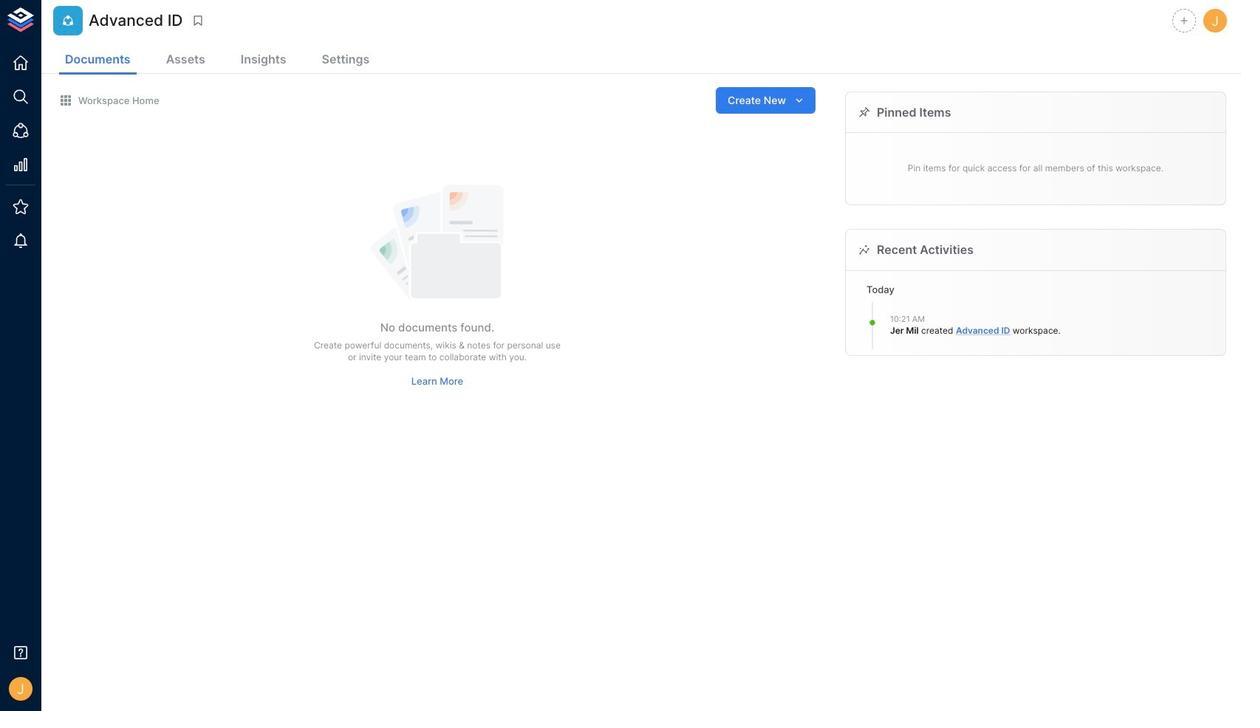 Task type: vqa. For each thing, say whether or not it's contained in the screenshot.
BOOKMARK icon
yes



Task type: locate. For each thing, give the bounding box(es) containing it.
bookmark image
[[191, 14, 204, 27]]



